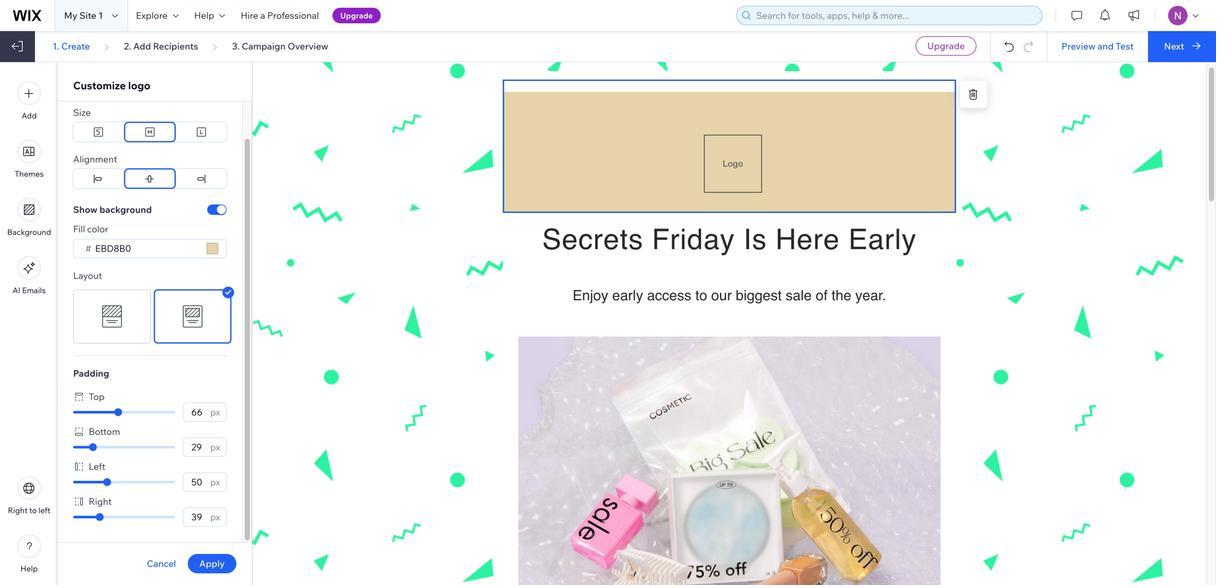 Task type: vqa. For each thing, say whether or not it's contained in the screenshot.
the for in the the Wix Events & Tickets Event management platform for tickets & RSVPs
no



Task type: describe. For each thing, give the bounding box(es) containing it.
ai emails
[[13, 286, 46, 295]]

add button
[[17, 82, 41, 120]]

my
[[64, 10, 77, 21]]

right to left
[[8, 506, 50, 516]]

apply button
[[188, 554, 236, 574]]

background
[[7, 227, 51, 237]]

site
[[79, 10, 96, 21]]

upgrade for the bottommost upgrade button
[[928, 40, 965, 51]]

show background
[[73, 204, 152, 215]]

next button
[[1148, 31, 1216, 62]]

secrets friday is here early
[[542, 223, 917, 256]]

right for right to left
[[8, 506, 28, 516]]

professional
[[267, 10, 319, 21]]

and
[[1098, 40, 1114, 52]]

fill color
[[73, 223, 108, 235]]

test
[[1116, 40, 1134, 52]]

2. add recipients link
[[124, 40, 198, 52]]

sale
[[786, 287, 812, 304]]

themes button
[[15, 140, 44, 179]]

enjoy
[[573, 287, 608, 304]]

px for left
[[210, 477, 220, 488]]

1
[[98, 10, 103, 21]]

enjoy early access to our biggest sale of the year.
[[573, 287, 886, 304]]

customize logo
[[73, 79, 150, 92]]

access
[[647, 287, 692, 304]]

campaign
[[242, 40, 286, 52]]

No fill field
[[91, 240, 203, 258]]

customize
[[73, 79, 126, 92]]

ai emails button
[[13, 256, 46, 295]]

0 horizontal spatial help button
[[17, 535, 41, 574]]

our
[[711, 287, 732, 304]]

3. campaign overview
[[232, 40, 328, 52]]

apply
[[199, 558, 225, 570]]

1 vertical spatial upgrade button
[[916, 36, 977, 56]]

logo
[[128, 79, 150, 92]]

the
[[832, 287, 852, 304]]

3. campaign overview link
[[232, 40, 328, 52]]

px for bottom
[[210, 442, 220, 453]]

overview
[[288, 40, 328, 52]]

left
[[39, 506, 50, 516]]

2.
[[124, 40, 131, 52]]

#
[[85, 243, 91, 254]]

bottom
[[89, 426, 120, 438]]

px for right
[[210, 512, 220, 523]]

1. create
[[53, 40, 90, 52]]

background
[[100, 204, 152, 215]]

0 vertical spatial to
[[696, 287, 707, 304]]

0 vertical spatial help button
[[186, 0, 233, 31]]

1.
[[53, 40, 59, 52]]

right for right
[[89, 496, 112, 507]]

0 horizontal spatial upgrade button
[[333, 8, 381, 23]]

here
[[776, 223, 840, 256]]

right to left button
[[8, 477, 50, 516]]

size
[[73, 107, 91, 118]]



Task type: locate. For each thing, give the bounding box(es) containing it.
1 horizontal spatial to
[[696, 287, 707, 304]]

help button
[[186, 0, 233, 31], [17, 535, 41, 574]]

to left left
[[29, 506, 37, 516]]

fill
[[73, 223, 85, 235]]

themes
[[15, 169, 44, 179]]

upgrade button down search for tools, apps, help & more... field
[[916, 36, 977, 56]]

None text field
[[188, 438, 206, 457]]

upgrade for leftmost upgrade button
[[340, 11, 373, 20]]

upgrade button right professional
[[333, 8, 381, 23]]

preview
[[1062, 40, 1096, 52]]

early
[[612, 287, 643, 304]]

background button
[[7, 198, 51, 237]]

create
[[61, 40, 90, 52]]

2. add recipients
[[124, 40, 198, 52]]

0 vertical spatial help
[[194, 10, 214, 21]]

help button left hire
[[186, 0, 233, 31]]

right left left
[[8, 506, 28, 516]]

add up themes button
[[22, 111, 37, 120]]

3.
[[232, 40, 240, 52]]

upgrade button
[[333, 8, 381, 23], [916, 36, 977, 56]]

1 horizontal spatial upgrade
[[928, 40, 965, 51]]

add
[[133, 40, 151, 52], [22, 111, 37, 120]]

help up recipients
[[194, 10, 214, 21]]

0 vertical spatial upgrade button
[[333, 8, 381, 23]]

None text field
[[188, 404, 206, 422], [188, 473, 206, 492], [188, 508, 206, 527], [188, 404, 206, 422], [188, 473, 206, 492], [188, 508, 206, 527]]

help button down right to left
[[17, 535, 41, 574]]

early
[[849, 223, 917, 256]]

explore
[[136, 10, 168, 21]]

1 vertical spatial help button
[[17, 535, 41, 574]]

next
[[1164, 40, 1184, 52]]

help down right to left
[[21, 564, 38, 574]]

upgrade right professional
[[340, 11, 373, 20]]

alignment
[[73, 154, 117, 165]]

add inside 2. add recipients link
[[133, 40, 151, 52]]

0 horizontal spatial right
[[8, 506, 28, 516]]

help
[[194, 10, 214, 21], [21, 564, 38, 574]]

0 horizontal spatial to
[[29, 506, 37, 516]]

is
[[744, 223, 767, 256]]

upgrade down search for tools, apps, help & more... field
[[928, 40, 965, 51]]

a
[[260, 10, 265, 21]]

1 horizontal spatial help button
[[186, 0, 233, 31]]

px for top
[[210, 407, 220, 418]]

cancel
[[147, 558, 176, 570]]

1 vertical spatial help
[[21, 564, 38, 574]]

1 horizontal spatial help
[[194, 10, 214, 21]]

biggest
[[736, 287, 782, 304]]

right
[[89, 496, 112, 507], [8, 506, 28, 516]]

1. create link
[[53, 40, 90, 52]]

right down "left" at the bottom left of page
[[89, 496, 112, 507]]

2 px from the top
[[210, 442, 220, 453]]

emails
[[22, 286, 46, 295]]

3 px from the top
[[210, 477, 220, 488]]

show
[[73, 204, 97, 215]]

1 vertical spatial add
[[22, 111, 37, 120]]

0 vertical spatial upgrade
[[340, 11, 373, 20]]

1 vertical spatial to
[[29, 506, 37, 516]]

Search for tools, apps, help & more... field
[[753, 6, 1038, 25]]

1 vertical spatial upgrade
[[928, 40, 965, 51]]

1 horizontal spatial right
[[89, 496, 112, 507]]

upgrade
[[340, 11, 373, 20], [928, 40, 965, 51]]

hire
[[241, 10, 258, 21]]

of
[[816, 287, 828, 304]]

to
[[696, 287, 707, 304], [29, 506, 37, 516]]

ai
[[13, 286, 20, 295]]

to inside button
[[29, 506, 37, 516]]

1 horizontal spatial add
[[133, 40, 151, 52]]

friday
[[652, 223, 735, 256]]

preview and test
[[1062, 40, 1134, 52]]

year.
[[856, 287, 886, 304]]

hire a professional link
[[233, 0, 327, 31]]

right inside button
[[8, 506, 28, 516]]

0 horizontal spatial upgrade
[[340, 11, 373, 20]]

px
[[210, 407, 220, 418], [210, 442, 220, 453], [210, 477, 220, 488], [210, 512, 220, 523]]

0 horizontal spatial add
[[22, 111, 37, 120]]

1 horizontal spatial upgrade button
[[916, 36, 977, 56]]

cancel button
[[147, 558, 176, 570]]

recipients
[[153, 40, 198, 52]]

color
[[87, 223, 108, 235]]

padding
[[73, 368, 109, 379]]

hire a professional
[[241, 10, 319, 21]]

top
[[89, 391, 105, 403]]

to left our
[[696, 287, 707, 304]]

left
[[89, 461, 105, 472]]

add inside button
[[22, 111, 37, 120]]

layout
[[73, 270, 102, 281]]

0 horizontal spatial help
[[21, 564, 38, 574]]

1 px from the top
[[210, 407, 220, 418]]

my site 1
[[64, 10, 103, 21]]

add right 2.
[[133, 40, 151, 52]]

secrets
[[542, 223, 644, 256]]

0 vertical spatial add
[[133, 40, 151, 52]]

4 px from the top
[[210, 512, 220, 523]]



